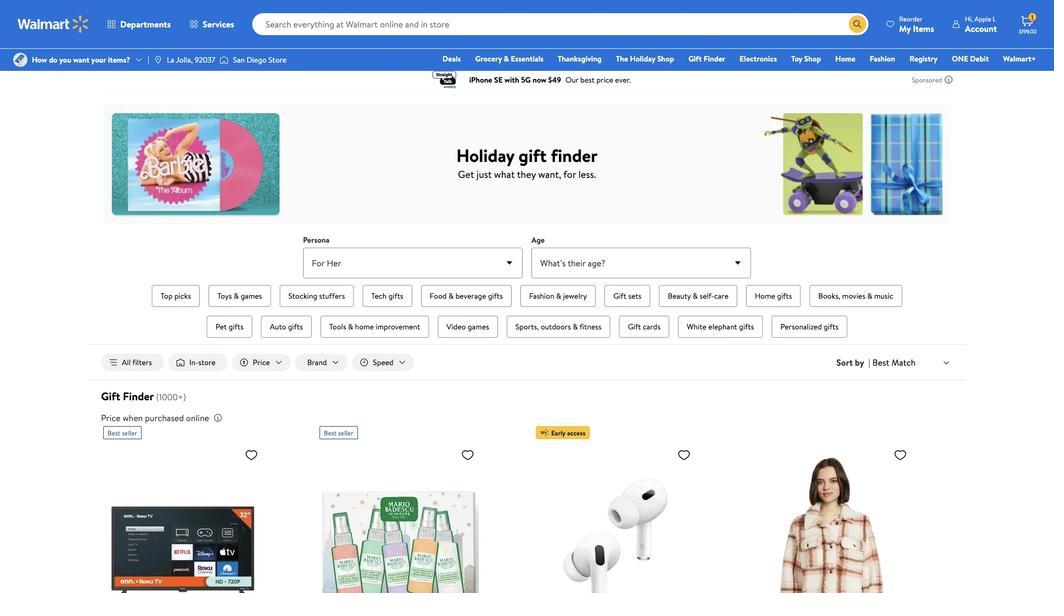 Task type: vqa. For each thing, say whether or not it's contained in the screenshot.
Gift Finder
yes



Task type: describe. For each thing, give the bounding box(es) containing it.
sort by |
[[837, 357, 871, 369]]

price for price when purchased online
[[101, 412, 121, 424]]

personalized gifts
[[781, 321, 839, 332]]

toys & games
[[218, 291, 262, 301]]

deals
[[443, 53, 461, 64]]

walmart+
[[1004, 53, 1037, 64]]

elephant
[[709, 321, 738, 332]]

0 horizontal spatial games
[[241, 291, 262, 301]]

the holiday shop link
[[612, 53, 680, 65]]

holiday inside holiday gift finder get just what they want, for less.
[[457, 143, 515, 167]]

shop inside the holiday shop 'link'
[[658, 53, 675, 64]]

food & beverage gifts button
[[421, 285, 512, 307]]

gift for gift cards
[[628, 321, 642, 332]]

sports, outdoors & fitness
[[516, 321, 602, 332]]

gifts & registry link
[[101, 45, 154, 55]]

gifts for pet gifts
[[229, 321, 244, 332]]

personalized
[[781, 321, 823, 332]]

price button
[[232, 354, 291, 371]]

best seller for ($27 value) mario badescu mini mist collection 5-piece holiday gift set image
[[324, 428, 354, 438]]

seller for ($27 value) mario badescu mini mist collection 5-piece holiday gift set image
[[338, 428, 354, 438]]

fashion for fashion
[[871, 53, 896, 64]]

early access
[[552, 428, 586, 438]]

white elephant gifts button
[[679, 316, 763, 338]]

video games button
[[438, 316, 498, 338]]

walmart image
[[18, 15, 89, 33]]

apple airpods pro (2nd generation) - lightning image
[[536, 444, 696, 593]]

la
[[167, 54, 174, 65]]

finder for gift finder (1000+)
[[123, 389, 154, 404]]

essentials
[[511, 53, 544, 64]]

your
[[91, 54, 106, 65]]

picks
[[175, 291, 191, 301]]

best seller for onn. 32 class hd (720p) led roku smart tv (100012589) image
[[108, 428, 137, 438]]

improvement
[[376, 321, 421, 332]]

books, movies & music
[[819, 291, 894, 301]]

registry link
[[905, 53, 943, 65]]

92037
[[195, 54, 216, 65]]

gifts for personalized gifts
[[824, 321, 839, 332]]

pet gifts list item
[[205, 314, 255, 340]]

services button
[[180, 11, 244, 37]]

sports, outdoors & fitness button
[[507, 316, 611, 338]]

add to favorites list, apple airpods pro (2nd generation) - lightning image
[[678, 448, 691, 462]]

jewelry
[[564, 291, 587, 301]]

video games
[[447, 321, 490, 332]]

shop inside "toy shop" link
[[805, 53, 822, 64]]

sort
[[837, 357, 854, 369]]

how
[[32, 54, 47, 65]]

home gifts list item
[[745, 283, 804, 309]]

home for home gifts
[[755, 291, 776, 301]]

no boundaries juniors plaid faux sherpa shacket, sizes xs-xxxl image
[[753, 444, 912, 593]]

stocking stuffers
[[289, 291, 345, 301]]

what
[[495, 167, 515, 181]]

they
[[517, 167, 536, 181]]

0 vertical spatial |
[[148, 54, 149, 65]]

add to favorites list, no boundaries juniors plaid faux sherpa shacket, sizes xs-xxxl image
[[895, 448, 908, 462]]

gift ideas link
[[166, 45, 198, 55]]

beauty & self-care
[[668, 291, 729, 301]]

($27 value) mario badescu mini mist collection 5-piece holiday gift set image
[[320, 444, 479, 593]]

auto gifts button
[[261, 316, 312, 338]]

for
[[564, 167, 577, 181]]

sports, outdoors & fitness list item
[[505, 314, 613, 340]]

home gifts
[[755, 291, 793, 301]]

in-
[[189, 357, 198, 368]]

all
[[122, 357, 131, 368]]

 image for how
[[13, 53, 27, 67]]

account
[[966, 22, 998, 34]]

just
[[477, 167, 492, 181]]

sets
[[629, 291, 642, 301]]

home gifts button
[[747, 285, 801, 307]]

beverage
[[456, 291, 487, 301]]

onn. 32 class hd (720p) led roku smart tv (100012589) image
[[103, 444, 263, 593]]

legal information image
[[214, 414, 222, 423]]

video games list item
[[436, 314, 501, 340]]

purchased
[[145, 412, 184, 424]]

gifts
[[101, 45, 117, 55]]

tools & home improvement button
[[321, 316, 429, 338]]

toys & games list item
[[207, 283, 273, 309]]

in-store button
[[169, 354, 228, 371]]

toy
[[792, 53, 803, 64]]

one debit
[[953, 53, 990, 64]]

gift left ideas at the top of page
[[166, 45, 179, 55]]

& inside list item
[[573, 321, 578, 332]]

top picks button
[[152, 285, 200, 307]]

seller for onn. 32 class hd (720p) led roku smart tv (100012589) image
[[122, 428, 137, 438]]

tech gifts button
[[363, 285, 413, 307]]

tech gifts
[[372, 291, 404, 301]]

departments button
[[98, 11, 180, 37]]

Walmart Site-Wide search field
[[253, 13, 869, 35]]

san
[[233, 54, 245, 65]]

price when purchased online
[[101, 412, 209, 424]]

san diego store
[[233, 54, 287, 65]]

match
[[892, 357, 916, 369]]

books,
[[819, 291, 841, 301]]

beauty & self-care list item
[[657, 283, 740, 309]]

services
[[203, 18, 234, 30]]

Search search field
[[253, 13, 869, 35]]

store
[[269, 54, 287, 65]]

holiday gift finder get just what they want, for less.
[[457, 143, 598, 181]]

gifts for home gifts
[[778, 291, 793, 301]]

jolla,
[[176, 54, 193, 65]]

best inside popup button
[[873, 357, 890, 369]]

finder
[[551, 143, 598, 167]]

apple
[[975, 14, 992, 23]]

toys & games button
[[209, 285, 271, 307]]

 image for la
[[154, 55, 163, 64]]

brand
[[308, 357, 327, 368]]

& for beauty & self-care
[[693, 291, 698, 301]]

gift cards list item
[[617, 314, 672, 340]]

holiday gift finder image
[[103, 105, 952, 224]]

fashion link
[[866, 53, 901, 65]]

fitness
[[580, 321, 602, 332]]

one debit link
[[948, 53, 995, 65]]

cards
[[643, 321, 661, 332]]

gift finder
[[689, 53, 726, 64]]

pet gifts
[[216, 321, 244, 332]]

get
[[458, 167, 475, 181]]

when
[[123, 412, 143, 424]]

white
[[687, 321, 707, 332]]

1 horizontal spatial gift finder link
[[684, 53, 731, 65]]

fashion for fashion & jewelry
[[530, 291, 555, 301]]



Task type: locate. For each thing, give the bounding box(es) containing it.
stocking stuffers button
[[280, 285, 354, 307]]

& inside "list item"
[[449, 291, 454, 301]]

hi,
[[966, 14, 974, 23]]

fashion & jewelry list item
[[519, 283, 598, 309]]

gifts right personalized
[[824, 321, 839, 332]]

& inside "button"
[[868, 291, 873, 301]]

price for price
[[253, 357, 270, 368]]

best for ($27 value) mario badescu mini mist collection 5-piece holiday gift set image
[[324, 428, 337, 438]]

deals link
[[438, 53, 466, 65]]

& right food
[[449, 291, 454, 301]]

0 vertical spatial games
[[241, 291, 262, 301]]

gift left san at the left of the page
[[209, 45, 222, 55]]

grocery & essentials
[[476, 53, 544, 64]]

& right tools
[[348, 321, 353, 332]]

2 horizontal spatial finder
[[704, 53, 726, 64]]

1 horizontal spatial price
[[253, 357, 270, 368]]

the
[[616, 53, 629, 64]]

beauty & self-care button
[[660, 285, 738, 307]]

& inside button
[[348, 321, 353, 332]]

all filters button
[[101, 354, 164, 371]]

1 horizontal spatial shop
[[805, 53, 822, 64]]

store
[[198, 357, 216, 368]]

brand button
[[295, 354, 348, 371]]

thanksgiving link
[[553, 53, 607, 65]]

shop
[[658, 53, 675, 64], [805, 53, 822, 64]]

add to favorites list, onn. 32 class hd (720p) led roku smart tv (100012589) image
[[245, 448, 258, 462]]

gifts for tech gifts
[[389, 291, 404, 301]]

2 horizontal spatial best
[[873, 357, 890, 369]]

/ left la
[[158, 45, 161, 55]]

self-
[[700, 291, 715, 301]]

fashion & jewelry button
[[521, 285, 596, 307]]

electronics
[[740, 53, 778, 64]]

2 best seller from the left
[[324, 428, 354, 438]]

walmart+ link
[[999, 53, 1042, 65]]

| right by
[[869, 357, 871, 369]]

& left the fitness
[[573, 321, 578, 332]]

1 vertical spatial fashion
[[530, 291, 555, 301]]

gift right the holiday shop
[[689, 53, 702, 64]]

1 horizontal spatial /
[[202, 45, 205, 55]]

gifts inside 'list item'
[[740, 321, 755, 332]]

shop left gift finder
[[658, 53, 675, 64]]

gift left cards
[[628, 321, 642, 332]]

1 vertical spatial |
[[869, 357, 871, 369]]

gift left sets
[[614, 291, 627, 301]]

1 vertical spatial home
[[755, 291, 776, 301]]

search icon image
[[854, 20, 863, 29]]

0 horizontal spatial |
[[148, 54, 149, 65]]

0 horizontal spatial gift finder link
[[209, 45, 246, 55]]

speed button
[[352, 354, 415, 371]]

early
[[552, 428, 566, 438]]

1 horizontal spatial holiday
[[631, 53, 656, 64]]

0 horizontal spatial home
[[755, 291, 776, 301]]

fashion inside button
[[530, 291, 555, 301]]

& left self-
[[693, 291, 698, 301]]

& for tools & home improvement
[[348, 321, 353, 332]]

books, movies & music list item
[[808, 283, 905, 309]]

gift finder link
[[209, 45, 246, 55], [684, 53, 731, 65]]

gifts
[[389, 291, 404, 301], [488, 291, 503, 301], [778, 291, 793, 301], [229, 321, 244, 332], [288, 321, 303, 332], [740, 321, 755, 332], [824, 321, 839, 332]]

speed
[[373, 357, 394, 368]]

gift finder link left 'electronics'
[[684, 53, 731, 65]]

home link
[[831, 53, 861, 65]]

gifts right 'auto'
[[288, 321, 303, 332]]

gifts for auto gifts
[[288, 321, 303, 332]]

registry down departments popup button
[[126, 45, 154, 55]]

home inside home link
[[836, 53, 856, 64]]

$199.00
[[1020, 27, 1038, 35]]

all filters
[[122, 357, 152, 368]]

1 horizontal spatial  image
[[154, 55, 163, 64]]

toys
[[218, 291, 232, 301]]

debit
[[971, 53, 990, 64]]

gift down all filters button
[[101, 389, 120, 404]]

0 horizontal spatial  image
[[13, 53, 27, 67]]

video
[[447, 321, 466, 332]]

top
[[161, 291, 173, 301]]

finder up when
[[123, 389, 154, 404]]

gift finder link down services
[[209, 45, 246, 55]]

& left the jewelry
[[557, 291, 562, 301]]

2 shop from the left
[[805, 53, 822, 64]]

tools & home improvement
[[330, 321, 421, 332]]

reorder my items
[[900, 14, 935, 34]]

home right care on the right
[[755, 291, 776, 301]]

0 horizontal spatial best seller
[[108, 428, 137, 438]]

0 horizontal spatial fashion
[[530, 291, 555, 301]]

auto gifts
[[270, 321, 303, 332]]

1 vertical spatial price
[[101, 412, 121, 424]]

 image left how
[[13, 53, 27, 67]]

top picks list item
[[150, 283, 202, 309]]

white elephant gifts list item
[[676, 314, 766, 340]]

/
[[158, 45, 161, 55], [202, 45, 205, 55]]

& for fashion & jewelry
[[557, 291, 562, 301]]

1 horizontal spatial games
[[468, 321, 490, 332]]

0 vertical spatial home
[[836, 53, 856, 64]]

1 horizontal spatial best seller
[[324, 428, 354, 438]]

gift inside gift cards button
[[628, 321, 642, 332]]

& for gifts & registry / gift ideas / gift finder
[[119, 45, 124, 55]]

 image left la
[[154, 55, 163, 64]]

0 horizontal spatial holiday
[[457, 143, 515, 167]]

tech gifts list item
[[361, 283, 415, 309]]

gift sets button
[[605, 285, 651, 307]]

access
[[568, 428, 586, 438]]

 image
[[13, 53, 27, 67], [154, 55, 163, 64]]

auto gifts list item
[[259, 314, 314, 340]]

0 horizontal spatial price
[[101, 412, 121, 424]]

gifts right elephant
[[740, 321, 755, 332]]

toy shop
[[792, 53, 822, 64]]

games right video
[[468, 321, 490, 332]]

 image
[[220, 54, 229, 65]]

& for food & beverage gifts
[[449, 291, 454, 301]]

tools & home improvement list item
[[319, 314, 432, 340]]

holiday
[[631, 53, 656, 64], [457, 143, 515, 167]]

games right toys
[[241, 291, 262, 301]]

& for grocery & essentials
[[504, 53, 509, 64]]

gift cards button
[[620, 316, 670, 338]]

& right grocery
[[504, 53, 509, 64]]

movies
[[843, 291, 866, 301]]

1 vertical spatial holiday
[[457, 143, 515, 167]]

0 horizontal spatial /
[[158, 45, 161, 55]]

1 horizontal spatial registry
[[910, 53, 938, 64]]

& left the music
[[868, 291, 873, 301]]

gift sets
[[614, 291, 642, 301]]

diego
[[247, 54, 267, 65]]

by
[[856, 357, 865, 369]]

1 horizontal spatial seller
[[338, 428, 354, 438]]

home down search icon
[[836, 53, 856, 64]]

shop right toy
[[805, 53, 822, 64]]

fashion
[[871, 53, 896, 64], [530, 291, 555, 301]]

gifts right pet
[[229, 321, 244, 332]]

gifts inside button
[[778, 291, 793, 301]]

1 vertical spatial games
[[468, 321, 490, 332]]

home
[[355, 321, 374, 332]]

2 seller from the left
[[338, 428, 354, 438]]

1 horizontal spatial best
[[324, 428, 337, 438]]

1 seller from the left
[[122, 428, 137, 438]]

gift for gift sets
[[614, 291, 627, 301]]

best seller
[[108, 428, 137, 438], [324, 428, 354, 438]]

best match
[[873, 357, 916, 369]]

gift for gift finder
[[689, 53, 702, 64]]

finder left diego
[[224, 45, 246, 55]]

top picks
[[161, 291, 191, 301]]

fashion left the jewelry
[[530, 291, 555, 301]]

thanksgiving
[[558, 53, 602, 64]]

reorder
[[900, 14, 923, 23]]

best match button
[[871, 355, 954, 370]]

| inside sort and filter section element
[[869, 357, 871, 369]]

0 vertical spatial price
[[253, 357, 270, 368]]

registry up sponsored
[[910, 53, 938, 64]]

& right the gifts on the top of the page
[[119, 45, 124, 55]]

gift finder (1000+)
[[101, 389, 186, 404]]

persona
[[303, 235, 330, 245]]

do
[[49, 54, 58, 65]]

1 horizontal spatial |
[[869, 357, 871, 369]]

you
[[59, 54, 71, 65]]

departments
[[120, 18, 171, 30]]

gifts right tech
[[389, 291, 404, 301]]

toy shop link
[[787, 53, 827, 65]]

1 horizontal spatial home
[[836, 53, 856, 64]]

0 horizontal spatial finder
[[123, 389, 154, 404]]

pet
[[216, 321, 227, 332]]

finder for gift finder
[[704, 53, 726, 64]]

fashion right home link on the right top of page
[[871, 53, 896, 64]]

|
[[148, 54, 149, 65], [869, 357, 871, 369]]

home for home
[[836, 53, 856, 64]]

la jolla, 92037
[[167, 54, 216, 65]]

gift
[[519, 143, 547, 167]]

sort and filter section element
[[88, 345, 967, 380]]

how do you want your items?
[[32, 54, 130, 65]]

beauty
[[668, 291, 691, 301]]

0 horizontal spatial seller
[[122, 428, 137, 438]]

online
[[186, 412, 209, 424]]

& for toys & games
[[234, 291, 239, 301]]

0 horizontal spatial shop
[[658, 53, 675, 64]]

home inside home gifts button
[[755, 291, 776, 301]]

grocery
[[476, 53, 502, 64]]

price down 'auto'
[[253, 357, 270, 368]]

gift sets list item
[[603, 283, 653, 309]]

items
[[914, 22, 935, 34]]

my
[[900, 22, 912, 34]]

gift inside gift sets button
[[614, 291, 627, 301]]

add to favorites list, ($27 value) mario badescu mini mist collection 5-piece holiday gift set image
[[462, 448, 475, 462]]

want
[[73, 54, 90, 65]]

gifts inside "list item"
[[488, 291, 503, 301]]

hi, apple l account
[[966, 14, 998, 34]]

1 horizontal spatial finder
[[224, 45, 246, 55]]

personalized gifts list item
[[770, 314, 850, 340]]

0 vertical spatial holiday
[[631, 53, 656, 64]]

grocery & essentials link
[[471, 53, 549, 65]]

best for onn. 32 class hd (720p) led roku smart tv (100012589) image
[[108, 428, 120, 438]]

2 / from the left
[[202, 45, 205, 55]]

0 horizontal spatial best
[[108, 428, 120, 438]]

1 shop from the left
[[658, 53, 675, 64]]

gifts right beverage at the left of the page
[[488, 291, 503, 301]]

price left when
[[101, 412, 121, 424]]

1 / from the left
[[158, 45, 161, 55]]

stuffers
[[319, 291, 345, 301]]

stocking stuffers list item
[[278, 283, 356, 309]]

group
[[127, 283, 927, 340]]

food & beverage gifts list item
[[419, 283, 514, 309]]

| left la
[[148, 54, 149, 65]]

1 horizontal spatial fashion
[[871, 53, 896, 64]]

1 best seller from the left
[[108, 428, 137, 438]]

group containing top picks
[[127, 283, 927, 340]]

0 vertical spatial fashion
[[871, 53, 896, 64]]

seller
[[122, 428, 137, 438], [338, 428, 354, 438]]

gift for gift finder (1000+)
[[101, 389, 120, 404]]

holiday inside 'link'
[[631, 53, 656, 64]]

/ right ideas at the top of page
[[202, 45, 205, 55]]

in-store
[[189, 357, 216, 368]]

gifts up personalized
[[778, 291, 793, 301]]

price inside dropdown button
[[253, 357, 270, 368]]

gift cards
[[628, 321, 661, 332]]

sports,
[[516, 321, 539, 332]]

registry
[[126, 45, 154, 55], [910, 53, 938, 64]]

tools
[[330, 321, 346, 332]]

0 horizontal spatial registry
[[126, 45, 154, 55]]

finder left 'electronics'
[[704, 53, 726, 64]]

best
[[873, 357, 890, 369], [108, 428, 120, 438], [324, 428, 337, 438]]

& right toys
[[234, 291, 239, 301]]



